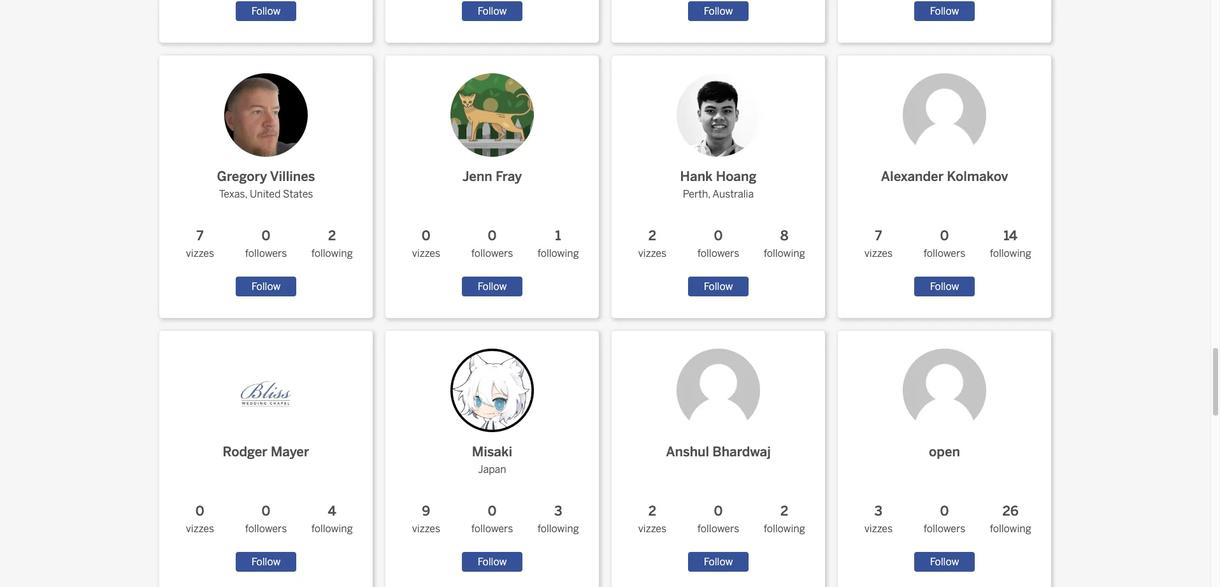 Task type: locate. For each thing, give the bounding box(es) containing it.
followers
[[245, 247, 287, 259], [472, 247, 513, 259], [698, 247, 740, 259], [924, 247, 966, 259], [245, 522, 287, 535], [472, 522, 513, 535], [698, 522, 740, 535], [924, 522, 966, 535]]

26 following
[[990, 503, 1032, 535]]

0 horizontal spatial 7 vizzes
[[186, 228, 214, 259]]

4 following
[[311, 503, 353, 535]]

0 horizontal spatial 7
[[196, 228, 204, 244]]

2 7 from the left
[[875, 228, 882, 244]]

9
[[422, 503, 430, 519]]

1 vertical spatial 2 vizzes
[[638, 503, 667, 535]]

2
[[328, 228, 336, 244], [649, 228, 657, 244], [649, 503, 657, 519], [781, 503, 789, 519]]

3 for 3 vizzes
[[875, 503, 883, 519]]

1 7 vizzes from the left
[[186, 228, 214, 259]]

2 3 from the left
[[875, 503, 883, 519]]

alexander kolmakov
[[881, 169, 1009, 184]]

avatar image for jenn fray image
[[451, 73, 534, 157]]

jenn fray link
[[440, 63, 544, 187]]

avatar image for gregory villines image
[[224, 73, 308, 157]]

4
[[328, 503, 336, 519]]

1 3 from the left
[[554, 503, 562, 519]]

2 vizzes for 2
[[638, 503, 667, 535]]

1 horizontal spatial 7
[[875, 228, 882, 244]]

1 7 from the left
[[196, 228, 204, 244]]

australia
[[713, 188, 754, 200]]

0 vertical spatial 2 vizzes
[[638, 228, 667, 259]]

14
[[1004, 228, 1018, 244]]

jenn fray
[[463, 169, 522, 184]]

avatar image for open image
[[903, 349, 987, 432]]

1 2 vizzes from the top
[[638, 228, 667, 259]]

7
[[196, 228, 204, 244], [875, 228, 882, 244]]

1 horizontal spatial 0 vizzes
[[412, 228, 440, 259]]

gregory villines
[[217, 169, 315, 184]]

7 for 14
[[875, 228, 882, 244]]

1 vertical spatial 0 vizzes
[[186, 503, 214, 535]]

1 horizontal spatial 2 following
[[764, 503, 805, 535]]

follow
[[252, 5, 281, 17], [478, 5, 507, 17], [704, 5, 733, 17], [930, 5, 959, 17], [252, 280, 281, 293], [478, 280, 507, 293], [704, 280, 733, 293], [930, 280, 959, 293], [252, 556, 281, 568], [478, 556, 507, 568], [704, 556, 733, 568], [930, 556, 959, 568]]

united
[[250, 188, 281, 200]]

3 inside 3 following
[[554, 503, 562, 519]]

alexander kolmakov link
[[881, 63, 1009, 187]]

anshul bhardwaj link
[[666, 338, 771, 462]]

0 horizontal spatial 2 following
[[311, 228, 353, 259]]

vizzes
[[186, 247, 214, 259], [412, 247, 440, 259], [638, 247, 667, 259], [865, 247, 893, 259], [186, 522, 214, 535], [412, 522, 440, 535], [638, 522, 667, 535], [865, 522, 893, 535]]

1 following
[[538, 228, 579, 259]]

perth, australia
[[683, 188, 754, 200]]

0 vizzes
[[412, 228, 440, 259], [186, 503, 214, 535]]

follow button
[[236, 1, 297, 21], [462, 1, 523, 21], [688, 1, 749, 21], [914, 1, 975, 21], [236, 277, 297, 296], [462, 277, 523, 296], [688, 277, 749, 296], [914, 277, 975, 296], [236, 552, 297, 572], [462, 552, 523, 572], [688, 552, 749, 572], [914, 552, 975, 572]]

1 vertical spatial 2 following
[[764, 503, 805, 535]]

mayer
[[271, 444, 309, 459]]

3 inside 3 vizzes
[[875, 503, 883, 519]]

2 vizzes
[[638, 228, 667, 259], [638, 503, 667, 535]]

1
[[556, 228, 561, 244]]

3 for 3 following
[[554, 503, 562, 519]]

3 following
[[538, 503, 579, 535]]

gregory villines link
[[214, 63, 318, 187]]

0 vertical spatial 0 vizzes
[[412, 228, 440, 259]]

0
[[262, 228, 271, 244], [422, 228, 431, 244], [488, 228, 497, 244], [714, 228, 723, 244], [940, 228, 949, 244], [196, 503, 204, 519], [262, 503, 271, 519], [488, 503, 497, 519], [714, 503, 723, 519], [940, 503, 949, 519]]

avatar image for alexander kolmakov image
[[903, 73, 987, 157]]

0 vertical spatial 2 following
[[311, 228, 353, 259]]

texas,
[[219, 188, 247, 200]]

7 vizzes
[[186, 228, 214, 259], [865, 228, 893, 259]]

0 horizontal spatial 3
[[554, 503, 562, 519]]

2 2 vizzes from the top
[[638, 503, 667, 535]]

3 vizzes
[[865, 503, 893, 535]]

gregory
[[217, 169, 267, 184]]

0 followers
[[245, 228, 287, 259], [472, 228, 513, 259], [698, 228, 740, 259], [924, 228, 966, 259], [245, 503, 287, 535], [472, 503, 513, 535], [698, 503, 740, 535], [924, 503, 966, 535]]

following
[[311, 247, 353, 259], [538, 247, 579, 259], [764, 247, 805, 259], [990, 247, 1032, 259], [311, 522, 353, 535], [538, 522, 579, 535], [764, 522, 805, 535], [990, 522, 1032, 535]]

states
[[283, 188, 313, 200]]

japan
[[478, 463, 506, 475]]

anshul bhardwaj
[[666, 444, 771, 459]]

7 vizzes for 14
[[865, 228, 893, 259]]

2 7 vizzes from the left
[[865, 228, 893, 259]]

2 following
[[311, 228, 353, 259], [764, 503, 805, 535]]

1 horizontal spatial 7 vizzes
[[865, 228, 893, 259]]

rodger  mayer link
[[214, 338, 318, 462]]

1 horizontal spatial 3
[[875, 503, 883, 519]]

3
[[554, 503, 562, 519], [875, 503, 883, 519]]

0 horizontal spatial 0 vizzes
[[186, 503, 214, 535]]



Task type: describe. For each thing, give the bounding box(es) containing it.
open link
[[893, 338, 997, 462]]

2 following for 7
[[311, 228, 353, 259]]

hank hoang
[[680, 169, 757, 184]]

7 vizzes for 2
[[186, 228, 214, 259]]

8 following
[[764, 228, 805, 259]]

9 vizzes
[[412, 503, 440, 535]]

rodger  mayer
[[223, 444, 309, 459]]

7 for 2
[[196, 228, 204, 244]]

misaki
[[472, 444, 513, 459]]

villines
[[270, 169, 315, 184]]

hank hoang link
[[667, 63, 771, 187]]

avatar image for hank hoang image
[[677, 73, 760, 157]]

texas, united states
[[219, 188, 313, 200]]

avatar image for misaki image
[[451, 349, 534, 432]]

0 vizzes for 1
[[412, 228, 440, 259]]

misaki link
[[440, 338, 544, 462]]

hank
[[680, 169, 713, 184]]

jenn
[[463, 169, 493, 184]]

alexander
[[881, 169, 944, 184]]

0 vizzes for 4
[[186, 503, 214, 535]]

perth,
[[683, 188, 711, 200]]

8
[[781, 228, 789, 244]]

fray
[[496, 169, 522, 184]]

avatar image for rodger  mayer image
[[224, 349, 308, 432]]

hoang
[[716, 169, 757, 184]]

open
[[929, 444, 961, 459]]

26
[[1003, 503, 1019, 519]]

2 following for 2
[[764, 503, 805, 535]]

rodger
[[223, 444, 268, 459]]

bhardwaj
[[713, 444, 771, 459]]

anshul
[[666, 444, 709, 459]]

14 following
[[990, 228, 1032, 259]]

2 vizzes for 8
[[638, 228, 667, 259]]

avatar image for anshul bhardwaj image
[[677, 349, 760, 432]]

kolmakov
[[947, 169, 1009, 184]]



Task type: vqa. For each thing, say whether or not it's contained in the screenshot.
2016
no



